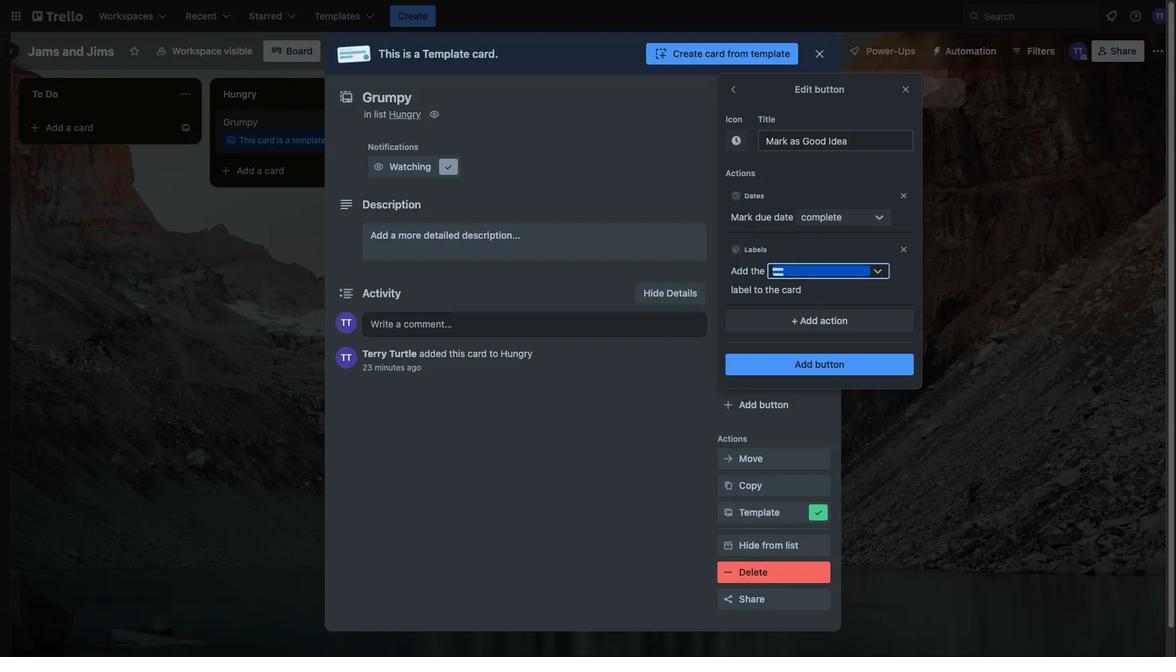 Task type: describe. For each thing, give the bounding box(es) containing it.
hungry inside terry turtle added this card to hungry 23 minutes ago
[[501, 348, 533, 359]]

terry
[[363, 348, 387, 359]]

search image
[[970, 11, 980, 22]]

this is a template card.
[[379, 47, 499, 60]]

0 horizontal spatial add a card button
[[24, 117, 175, 139]]

1 vertical spatial labels
[[745, 246, 767, 253]]

template inside button
[[739, 507, 780, 518]]

2 vertical spatial button
[[760, 399, 789, 410]]

hide from list
[[739, 540, 799, 551]]

terry turtle added this card to hungry 23 minutes ago
[[363, 348, 533, 372]]

fields
[[776, 290, 803, 301]]

list for hide from list
[[786, 540, 799, 551]]

sm image for automation
[[927, 40, 946, 59]]

1 vertical spatial automation
[[718, 379, 764, 388]]

1 horizontal spatial add a card button
[[215, 160, 366, 182]]

add to template
[[718, 137, 781, 146]]

ago
[[407, 363, 421, 372]]

filters
[[1028, 45, 1055, 57]]

template button
[[718, 502, 831, 523]]

1 horizontal spatial terry turtle (terryturtle) image
[[1153, 8, 1169, 24]]

hide for hide from list
[[739, 540, 760, 551]]

to for add
[[736, 137, 744, 146]]

description
[[363, 198, 421, 211]]

this card is a template.
[[240, 135, 328, 145]]

in
[[364, 109, 372, 120]]

checklist link
[[718, 205, 831, 226]]

notifications
[[368, 142, 419, 151]]

Search field
[[980, 6, 1098, 26]]

jams
[[28, 44, 59, 58]]

move
[[739, 453, 763, 464]]

23 minutes ago link
[[363, 363, 421, 372]]

icon
[[726, 114, 743, 124]]

list for add another list
[[865, 87, 878, 98]]

workspace
[[172, 45, 222, 57]]

description…
[[462, 230, 521, 241]]

sm image for watching
[[372, 160, 386, 174]]

custom fields
[[739, 290, 803, 301]]

visible
[[224, 45, 253, 57]]

add power-ups link
[[718, 339, 831, 361]]

grumpy
[[223, 117, 258, 128]]

hide from list link
[[718, 535, 831, 556]]

attachment button
[[718, 231, 831, 253]]

create card from template
[[673, 48, 791, 59]]

sm image down icon on the right top
[[730, 134, 743, 147]]

1 horizontal spatial from
[[762, 540, 783, 551]]

watching
[[390, 161, 431, 172]]

and
[[62, 44, 84, 58]]

0 horizontal spatial the
[[751, 265, 765, 277]]

Board name text field
[[22, 40, 121, 62]]

0 horizontal spatial create from template… image
[[371, 166, 382, 176]]

create from template… image
[[180, 122, 191, 133]]

this
[[450, 348, 465, 359]]

card inside button
[[706, 48, 725, 59]]

0 vertical spatial button
[[815, 84, 845, 95]]

0 horizontal spatial list
[[374, 109, 387, 120]]

copy link
[[718, 475, 831, 497]]

power-ups button
[[840, 40, 924, 62]]

0 vertical spatial hungry
[[389, 109, 421, 120]]

card inside terry turtle added this card to hungry 23 minutes ago
[[468, 348, 487, 359]]

label to the card
[[731, 284, 802, 295]]

another
[[828, 87, 862, 98]]

show menu image
[[1152, 44, 1165, 58]]

to for label
[[755, 284, 763, 295]]

switch to… image
[[9, 9, 23, 23]]

sm image inside the watching button
[[442, 160, 456, 174]]

move link
[[718, 448, 831, 470]]

1 horizontal spatial the
[[766, 284, 780, 295]]

mark due date
[[731, 212, 794, 223]]

0 vertical spatial terry turtle (terryturtle) image
[[1070, 42, 1088, 61]]

ups inside 'button'
[[898, 45, 916, 57]]

1 horizontal spatial power-
[[760, 344, 791, 355]]

cover link
[[718, 258, 831, 280]]

automation inside button
[[946, 45, 997, 57]]

label
[[731, 284, 752, 295]]

power-ups inside 'button'
[[867, 45, 916, 57]]

customize views image
[[327, 44, 341, 58]]

0 vertical spatial add button button
[[726, 354, 914, 375]]

primary element
[[0, 0, 1177, 32]]

1 vertical spatial is
[[277, 135, 283, 145]]

create for create card from template
[[673, 48, 703, 59]]

date
[[775, 212, 794, 223]]

power- inside 'button'
[[867, 45, 898, 57]]

sm image for hide from list
[[722, 539, 735, 552]]

automation button
[[927, 40, 1005, 62]]

watching button
[[368, 156, 461, 178]]

0 vertical spatial share
[[1111, 45, 1137, 57]]

card.
[[473, 47, 499, 60]]

hungry link
[[389, 109, 421, 120]]

hide for hide details
[[644, 288, 665, 299]]

attachment
[[739, 236, 791, 248]]

filters button
[[1008, 40, 1059, 62]]

add inside button
[[807, 87, 825, 98]]

0 vertical spatial actions
[[726, 168, 756, 178]]

detailed
[[424, 230, 460, 241]]

1 vertical spatial add button button
[[718, 394, 831, 416]]

create for create
[[398, 10, 428, 22]]

edit button
[[795, 84, 845, 95]]



Task type: vqa. For each thing, say whether or not it's contained in the screenshot.
topmost button
yes



Task type: locate. For each thing, give the bounding box(es) containing it.
terry turtle (terryturtle) image right open information menu icon
[[1153, 8, 1169, 24]]

sm image
[[927, 40, 946, 59], [730, 134, 743, 147], [372, 160, 386, 174], [722, 182, 735, 195], [812, 506, 826, 519], [722, 539, 735, 552]]

1 horizontal spatial add a card
[[237, 165, 285, 176]]

sm image left hide from list
[[722, 539, 735, 552]]

1 vertical spatial button
[[816, 359, 845, 370]]

sm image inside "template" button
[[812, 506, 826, 519]]

0 horizontal spatial power-ups
[[718, 325, 762, 334]]

this
[[379, 47, 400, 60], [240, 135, 256, 145]]

more
[[399, 230, 421, 241]]

automation down add power-ups
[[718, 379, 764, 388]]

workspace visible
[[172, 45, 253, 57]]

0 vertical spatial terry turtle (terryturtle) image
[[1153, 8, 1169, 24]]

to inside terry turtle added this card to hungry 23 minutes ago
[[490, 348, 498, 359]]

1 vertical spatial to
[[755, 284, 763, 295]]

labels up checklist
[[739, 183, 769, 194]]

from inside button
[[728, 48, 749, 59]]

add a card
[[46, 122, 94, 133], [428, 122, 476, 133], [237, 165, 285, 176]]

labels inside "link"
[[739, 183, 769, 194]]

create button
[[390, 5, 436, 27]]

1 horizontal spatial automation
[[946, 45, 997, 57]]

template
[[751, 48, 791, 59], [746, 137, 781, 146]]

add another list button
[[783, 78, 966, 108]]

this for this card is a template.
[[240, 135, 256, 145]]

button right edit
[[815, 84, 845, 95]]

1 horizontal spatial power-ups
[[867, 45, 916, 57]]

share button
[[1092, 40, 1145, 62], [718, 589, 831, 610]]

0 vertical spatial list
[[865, 87, 878, 98]]

0 horizontal spatial add button
[[739, 399, 789, 410]]

button down action
[[816, 359, 845, 370]]

1 horizontal spatial create from template… image
[[754, 122, 764, 133]]

+ add action
[[792, 315, 848, 326]]

sm image left dates
[[722, 182, 735, 195]]

+
[[792, 315, 798, 326]]

actions up move at the right bottom of the page
[[718, 434, 748, 443]]

card
[[706, 48, 725, 59], [74, 122, 94, 133], [456, 122, 476, 133], [258, 135, 275, 145], [265, 165, 285, 176], [782, 284, 802, 295], [468, 348, 487, 359]]

template
[[423, 47, 470, 60], [739, 507, 780, 518]]

jams and jims
[[28, 44, 114, 58]]

0 vertical spatial create from template… image
[[754, 122, 764, 133]]

0 vertical spatial power-ups
[[867, 45, 916, 57]]

labels up cover
[[745, 246, 767, 253]]

grumpy link
[[223, 116, 379, 129]]

open information menu image
[[1130, 9, 1143, 23]]

0 horizontal spatial share button
[[718, 589, 831, 610]]

0 horizontal spatial automation
[[718, 379, 764, 388]]

power-ups
[[867, 45, 916, 57], [718, 325, 762, 334]]

return to previous screen image
[[729, 84, 739, 95]]

1 vertical spatial template
[[739, 507, 780, 518]]

1 vertical spatial terry turtle (terryturtle) image
[[336, 312, 357, 334]]

1 vertical spatial power-ups
[[718, 325, 762, 334]]

Write a comment text field
[[363, 312, 707, 336]]

template left card.
[[423, 47, 470, 60]]

1 vertical spatial add button
[[739, 399, 789, 410]]

sm image inside delete link
[[722, 566, 735, 579]]

1 vertical spatial actions
[[718, 434, 748, 443]]

dates
[[745, 192, 765, 199]]

0 vertical spatial share button
[[1092, 40, 1145, 62]]

workspace visible button
[[148, 40, 261, 62]]

list up delete link
[[786, 540, 799, 551]]

activity
[[363, 287, 401, 300]]

0 notifications image
[[1104, 8, 1120, 24]]

1 vertical spatial close image
[[900, 245, 909, 254]]

sm image left delete
[[722, 566, 735, 579]]

in list hungry
[[364, 109, 421, 120]]

Mark due date… text field
[[758, 130, 914, 151]]

button up move link at the right bottom
[[760, 399, 789, 410]]

1 horizontal spatial terry turtle (terryturtle) image
[[1070, 42, 1088, 61]]

add a card for the right add a card button
[[428, 122, 476, 133]]

0 horizontal spatial is
[[277, 135, 283, 145]]

1 vertical spatial the
[[766, 284, 780, 295]]

0 horizontal spatial power-
[[718, 325, 746, 334]]

sm image inside copy link
[[722, 479, 735, 493]]

0 horizontal spatial add a card
[[46, 122, 94, 133]]

add a card for the middle add a card button
[[237, 165, 285, 176]]

1 horizontal spatial list
[[786, 540, 799, 551]]

sm image inside cover link
[[722, 262, 735, 276]]

share down delete
[[739, 594, 765, 605]]

0 horizontal spatial terry turtle (terryturtle) image
[[336, 347, 357, 369]]

a inside add a more detailed description… link
[[391, 230, 396, 241]]

0 horizontal spatial to
[[490, 348, 498, 359]]

0 vertical spatial ups
[[898, 45, 916, 57]]

1 horizontal spatial is
[[403, 47, 412, 60]]

sm image
[[428, 108, 441, 121], [442, 160, 456, 174], [722, 209, 735, 222], [722, 262, 735, 276], [722, 452, 735, 466], [722, 479, 735, 493], [722, 506, 735, 519], [722, 566, 735, 579]]

actions up dates
[[726, 168, 756, 178]]

sm image inside labels "link"
[[722, 182, 735, 195]]

action
[[821, 315, 848, 326]]

sm image left copy
[[722, 479, 735, 493]]

0 vertical spatial template
[[423, 47, 470, 60]]

sm image for move
[[722, 452, 735, 466]]

sm image inside automation button
[[927, 40, 946, 59]]

ups up close popover icon
[[898, 45, 916, 57]]

is down grumpy link
[[277, 135, 283, 145]]

1 vertical spatial create from template… image
[[371, 166, 382, 176]]

to right label
[[755, 284, 763, 295]]

1 horizontal spatial share
[[1111, 45, 1137, 57]]

power-ups down custom
[[718, 325, 762, 334]]

1 vertical spatial create
[[673, 48, 703, 59]]

0 horizontal spatial this
[[240, 135, 256, 145]]

hide details
[[644, 288, 698, 299]]

1 vertical spatial from
[[762, 540, 783, 551]]

hide details link
[[636, 283, 706, 304]]

to down icon on the right top
[[736, 137, 744, 146]]

template inside button
[[751, 48, 791, 59]]

1 vertical spatial power-
[[718, 325, 746, 334]]

add another list
[[807, 87, 878, 98]]

1 horizontal spatial create
[[673, 48, 703, 59]]

list right in
[[374, 109, 387, 120]]

custom fields button
[[718, 289, 831, 303]]

0 horizontal spatial terry turtle (terryturtle) image
[[336, 312, 357, 334]]

sm image inside move link
[[722, 452, 735, 466]]

ups up add power-ups
[[746, 325, 762, 334]]

2 vertical spatial ups
[[791, 344, 809, 355]]

is down create button
[[403, 47, 412, 60]]

23
[[363, 363, 373, 372]]

1 vertical spatial list
[[374, 109, 387, 120]]

terry turtle (terryturtle) image left '23'
[[336, 347, 357, 369]]

hide up delete
[[739, 540, 760, 551]]

sm image for labels
[[722, 182, 735, 195]]

1 vertical spatial template
[[746, 137, 781, 146]]

sm image left cover
[[722, 262, 735, 276]]

1 horizontal spatial ups
[[791, 344, 809, 355]]

board link
[[263, 40, 321, 62]]

title
[[758, 114, 776, 124]]

0 horizontal spatial hide
[[644, 288, 665, 299]]

close image for mark due date
[[900, 191, 909, 201]]

copy
[[739, 480, 763, 491]]

sm image down copy link
[[812, 506, 826, 519]]

sm image right hungry link
[[428, 108, 441, 121]]

template down copy
[[739, 507, 780, 518]]

sm image inside "template" button
[[722, 506, 735, 519]]

hide
[[644, 288, 665, 299], [739, 540, 760, 551]]

2 horizontal spatial list
[[865, 87, 878, 98]]

0 vertical spatial from
[[728, 48, 749, 59]]

sm image inside the watching button
[[372, 160, 386, 174]]

add a more detailed description…
[[371, 230, 521, 241]]

0 vertical spatial add button
[[795, 359, 845, 370]]

1 horizontal spatial add button
[[795, 359, 845, 370]]

1 close image from the top
[[900, 191, 909, 201]]

add the
[[731, 265, 765, 277]]

1 horizontal spatial hide
[[739, 540, 760, 551]]

sm image for cover
[[722, 262, 735, 276]]

cover
[[739, 263, 766, 275]]

template.
[[292, 135, 328, 145]]

0 horizontal spatial create
[[398, 10, 428, 22]]

added
[[420, 348, 447, 359]]

2 vertical spatial power-
[[760, 344, 791, 355]]

complete
[[802, 212, 842, 223]]

color: blue, title: none image
[[773, 265, 871, 276]]

None text field
[[356, 85, 800, 109]]

close popover image
[[901, 84, 912, 95]]

labels link
[[718, 178, 831, 199]]

0 vertical spatial template
[[751, 48, 791, 59]]

add button down + add action on the right top
[[795, 359, 845, 370]]

add a card button
[[24, 117, 175, 139], [406, 117, 557, 139], [215, 160, 366, 182]]

0 vertical spatial the
[[751, 265, 765, 277]]

this for this is a template card.
[[379, 47, 400, 60]]

checklist
[[739, 210, 781, 221]]

add a card for add a card button to the left
[[46, 122, 94, 133]]

1 vertical spatial ups
[[746, 325, 762, 334]]

power- down label
[[718, 325, 746, 334]]

terry turtle (terryturtle) image
[[1070, 42, 1088, 61], [336, 312, 357, 334]]

0 vertical spatial hide
[[644, 288, 665, 299]]

create from template… image
[[754, 122, 764, 133], [371, 166, 382, 176]]

due
[[756, 212, 772, 223]]

0 horizontal spatial share
[[739, 594, 765, 605]]

power-ups up close popover icon
[[867, 45, 916, 57]]

sm image right power-ups 'button'
[[927, 40, 946, 59]]

1 vertical spatial this
[[240, 135, 256, 145]]

hungry up notifications
[[389, 109, 421, 120]]

2 vertical spatial to
[[490, 348, 498, 359]]

2 horizontal spatial add a card
[[428, 122, 476, 133]]

add button button down + add action on the right top
[[726, 354, 914, 375]]

0 vertical spatial is
[[403, 47, 412, 60]]

0 vertical spatial power-
[[867, 45, 898, 57]]

2 close image from the top
[[900, 245, 909, 254]]

edit
[[795, 84, 813, 95]]

custom
[[739, 290, 774, 301]]

sm image inside checklist link
[[722, 209, 735, 222]]

sm image inside hide from list link
[[722, 539, 735, 552]]

sm image down notifications
[[372, 160, 386, 174]]

power- up 'add another list' button
[[867, 45, 898, 57]]

sm image down copy link
[[722, 506, 735, 519]]

share button down 0 notifications 'icon' in the right of the page
[[1092, 40, 1145, 62]]

add button up move link at the right bottom
[[739, 399, 789, 410]]

add
[[807, 87, 825, 98], [46, 122, 64, 133], [428, 122, 446, 133], [718, 137, 734, 146], [237, 165, 255, 176], [371, 230, 389, 241], [731, 265, 749, 277], [800, 315, 818, 326], [739, 344, 757, 355], [795, 359, 813, 370], [739, 399, 757, 410]]

add a more detailed description… link
[[363, 223, 707, 261]]

automation down search image
[[946, 45, 997, 57]]

ups
[[898, 45, 916, 57], [746, 325, 762, 334], [791, 344, 809, 355]]

to right this
[[490, 348, 498, 359]]

hide left details
[[644, 288, 665, 299]]

a
[[414, 47, 420, 60], [66, 122, 71, 133], [448, 122, 453, 133], [286, 135, 290, 145], [257, 165, 262, 176], [391, 230, 396, 241]]

create card from template button
[[646, 43, 799, 65]]

delete link
[[718, 562, 831, 583]]

sm image for template
[[722, 506, 735, 519]]

0 vertical spatial create
[[398, 10, 428, 22]]

add power-ups
[[739, 344, 809, 355]]

turtle
[[389, 348, 417, 359]]

create from template… image down notifications
[[371, 166, 382, 176]]

share button down delete link
[[718, 589, 831, 610]]

1 horizontal spatial to
[[736, 137, 744, 146]]

hungry down write a comment text box
[[501, 348, 533, 359]]

sm image left move at the right bottom of the page
[[722, 452, 735, 466]]

minutes
[[375, 363, 405, 372]]

0 horizontal spatial hungry
[[389, 109, 421, 120]]

sm image for checklist
[[722, 209, 735, 222]]

terry turtle (terryturtle) image
[[1153, 8, 1169, 24], [336, 347, 357, 369]]

list right the another
[[865, 87, 878, 98]]

board
[[286, 45, 313, 57]]

sm image left checklist
[[722, 209, 735, 222]]

2 horizontal spatial to
[[755, 284, 763, 295]]

actions
[[726, 168, 756, 178], [718, 434, 748, 443]]

2 horizontal spatial add a card button
[[406, 117, 557, 139]]

sm image for delete
[[722, 566, 735, 579]]

0 horizontal spatial from
[[728, 48, 749, 59]]

create
[[398, 10, 428, 22], [673, 48, 703, 59]]

sm image for copy
[[722, 479, 735, 493]]

ups down the +
[[791, 344, 809, 355]]

2 horizontal spatial power-
[[867, 45, 898, 57]]

2 vertical spatial list
[[786, 540, 799, 551]]

sm image right watching
[[442, 160, 456, 174]]

create from template… image up add to template
[[754, 122, 764, 133]]

automation
[[946, 45, 997, 57], [718, 379, 764, 388]]

0 horizontal spatial template
[[423, 47, 470, 60]]

details
[[667, 288, 698, 299]]

list inside button
[[865, 87, 878, 98]]

is
[[403, 47, 412, 60], [277, 135, 283, 145]]

1 vertical spatial terry turtle (terryturtle) image
[[336, 347, 357, 369]]

this down 'grumpy'
[[240, 135, 256, 145]]

0 vertical spatial to
[[736, 137, 744, 146]]

star or unstar board image
[[129, 46, 140, 57]]

delete
[[739, 567, 768, 578]]

0 vertical spatial close image
[[900, 191, 909, 201]]

add button button up move link at the right bottom
[[718, 394, 831, 416]]

from up delete link
[[762, 540, 783, 551]]

1 vertical spatial hungry
[[501, 348, 533, 359]]

close image
[[900, 191, 909, 201], [900, 245, 909, 254]]

from up return to previous screen image
[[728, 48, 749, 59]]

to
[[736, 137, 744, 146], [755, 284, 763, 295], [490, 348, 498, 359]]

0 vertical spatial labels
[[739, 183, 769, 194]]

jims
[[87, 44, 114, 58]]

0 horizontal spatial ups
[[746, 325, 762, 334]]

1 horizontal spatial template
[[739, 507, 780, 518]]

1 vertical spatial share
[[739, 594, 765, 605]]

1 horizontal spatial hungry
[[501, 348, 533, 359]]

the
[[751, 265, 765, 277], [766, 284, 780, 295]]

this down create button
[[379, 47, 400, 60]]

0 vertical spatial this
[[379, 47, 400, 60]]

share left show menu icon
[[1111, 45, 1137, 57]]

list
[[865, 87, 878, 98], [374, 109, 387, 120], [786, 540, 799, 551]]

mark
[[731, 212, 753, 223]]

labels
[[739, 183, 769, 194], [745, 246, 767, 253]]

close image for add
[[900, 245, 909, 254]]

power- down custom fields button
[[760, 344, 791, 355]]

1 vertical spatial hide
[[739, 540, 760, 551]]

button
[[815, 84, 845, 95], [816, 359, 845, 370], [760, 399, 789, 410]]

create inside the primary element
[[398, 10, 428, 22]]

1 vertical spatial share button
[[718, 589, 831, 610]]



